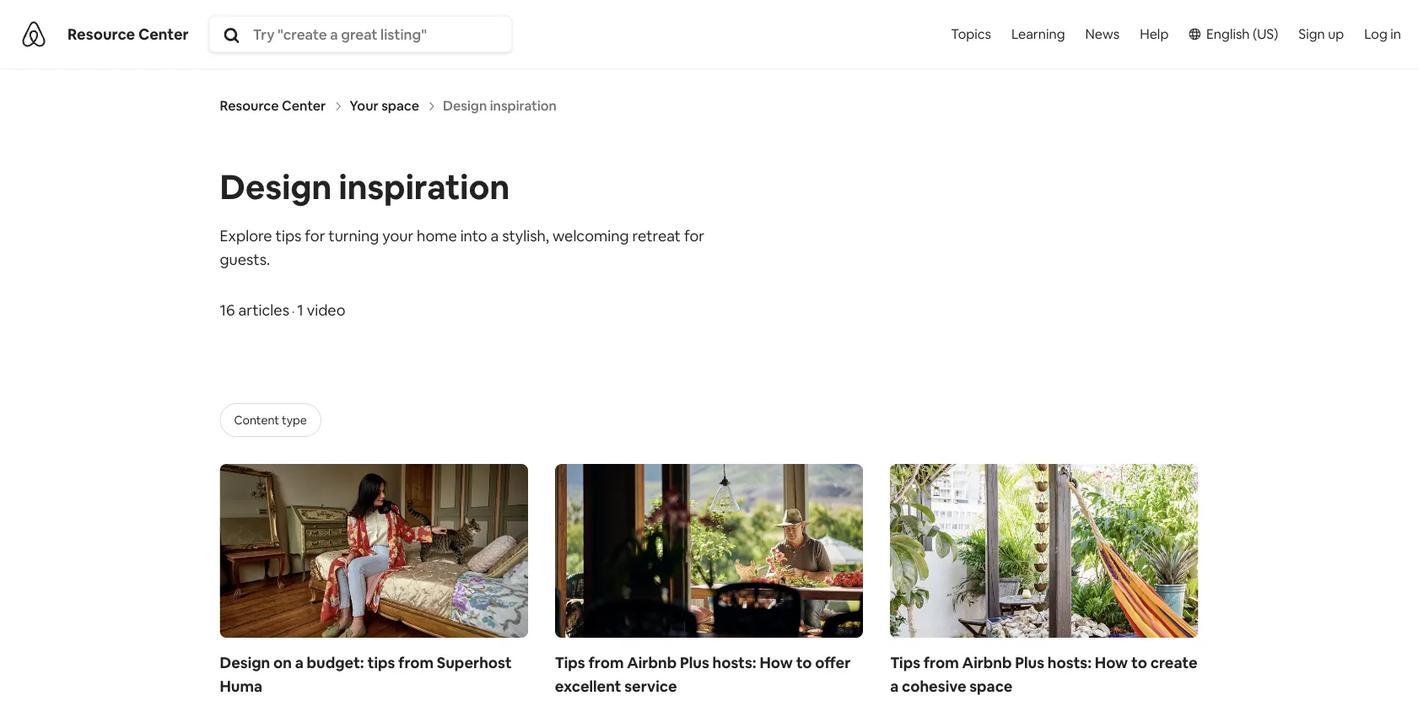 Task type: vqa. For each thing, say whether or not it's contained in the screenshot.
the leftmost to
yes



Task type: locate. For each thing, give the bounding box(es) containing it.
1 how from the left
[[760, 653, 793, 673]]

airbnb
[[627, 653, 677, 673], [962, 653, 1012, 673]]

to left create on the right of the page
[[1131, 653, 1147, 673]]

0 horizontal spatial resource
[[67, 24, 135, 44]]

tips from airbnb plus hosts: how to offer excellent service
[[555, 653, 851, 696]]

1 airbnb from the left
[[627, 653, 677, 673]]

excellent
[[555, 676, 621, 696]]

airbnb inside tips from airbnb plus hosts: how to offer excellent service
[[627, 653, 677, 673]]

tips up excellent
[[555, 653, 585, 673]]

0 horizontal spatial resource center link
[[67, 24, 189, 44]]

your space link
[[350, 97, 419, 114]]

create
[[1150, 653, 1198, 673]]

0 horizontal spatial for
[[305, 226, 325, 246]]

tips for excellent
[[555, 653, 585, 673]]

1 vertical spatial tips
[[367, 653, 395, 673]]

from for tips from airbnb plus hosts: how to create a cohesive space
[[924, 653, 959, 673]]

for
[[305, 226, 325, 246], [684, 226, 704, 246]]

1 horizontal spatial tips
[[890, 653, 920, 673]]

2 to from the left
[[1131, 653, 1147, 673]]

2 vertical spatial a
[[890, 676, 899, 696]]

from inside tips from airbnb plus hosts: how to create a cohesive space
[[924, 653, 959, 673]]

0 horizontal spatial tips
[[276, 226, 302, 246]]

1 vertical spatial center
[[282, 97, 326, 114]]

2 horizontal spatial from
[[924, 653, 959, 673]]

0 vertical spatial resource
[[67, 24, 135, 44]]

space right cohesive
[[970, 676, 1013, 696]]

1 vertical spatial resource center link
[[220, 97, 326, 114]]

tips inside tips from airbnb plus hosts: how to offer excellent service
[[555, 653, 585, 673]]

tips up cohesive
[[890, 653, 920, 673]]

space inside tips from airbnb plus hosts: how to create a cohesive space
[[970, 676, 1013, 696]]

0 vertical spatial resource center link
[[67, 24, 189, 44]]

guests.
[[220, 250, 270, 270]]

1 horizontal spatial tips
[[367, 653, 395, 673]]

1 to from the left
[[796, 653, 812, 673]]

from inside design on a budget: tips from superhost huma
[[398, 653, 434, 673]]

0 horizontal spatial a
[[295, 653, 304, 673]]

1 horizontal spatial resource
[[220, 97, 279, 114]]

hosts: inside tips from airbnb plus hosts: how to offer excellent service
[[712, 653, 757, 673]]

from inside tips from airbnb plus hosts: how to offer excellent service
[[588, 653, 624, 673]]

1 horizontal spatial center
[[282, 97, 326, 114]]

from up cohesive
[[924, 653, 959, 673]]

1 horizontal spatial resource center
[[220, 97, 326, 114]]

0 vertical spatial design
[[220, 165, 332, 209]]

sign up
[[1299, 25, 1344, 42]]

plus inside tips from airbnb plus hosts: how to create a cohesive space
[[1015, 653, 1045, 673]]

hosts: inside tips from airbnb plus hosts: how to create a cohesive space
[[1048, 653, 1092, 673]]

1 horizontal spatial resource center link
[[220, 97, 326, 114]]

a right into
[[491, 226, 499, 246]]

from up excellent
[[588, 653, 624, 673]]

from left superhost
[[398, 653, 434, 673]]

2 horizontal spatial a
[[890, 676, 899, 696]]

to
[[796, 653, 812, 673], [1131, 653, 1147, 673]]

to inside tips from airbnb plus hosts: how to offer excellent service
[[796, 653, 812, 673]]

1 horizontal spatial airbnb
[[962, 653, 1012, 673]]

3 from from the left
[[924, 653, 959, 673]]

sign
[[1299, 25, 1325, 42]]

a left cohesive
[[890, 676, 899, 696]]

0 horizontal spatial to
[[796, 653, 812, 673]]

a inside design on a budget: tips from superhost huma
[[295, 653, 304, 673]]

content
[[234, 413, 279, 428]]

2 tips from the left
[[890, 653, 920, 673]]

0 horizontal spatial center
[[138, 24, 189, 44]]

hosts:
[[712, 653, 757, 673], [1048, 653, 1092, 673]]

0 vertical spatial a
[[491, 226, 499, 246]]

·
[[292, 304, 295, 319]]

how left create on the right of the page
[[1095, 653, 1128, 673]]

news
[[1085, 25, 1120, 43]]

a host wearing a hat arranges flowers in his home in cape town, south africa. image
[[555, 464, 863, 638], [555, 464, 863, 638]]

how inside tips from airbnb plus hosts: how to offer excellent service
[[760, 653, 793, 673]]

1 horizontal spatial plus
[[1015, 653, 1045, 673]]

offer
[[815, 653, 851, 673]]

turning
[[328, 226, 379, 246]]

2 from from the left
[[588, 653, 624, 673]]

to left "offer"
[[796, 653, 812, 673]]

1 vertical spatial a
[[295, 653, 304, 673]]

how left "offer"
[[760, 653, 793, 673]]

an urban oasis with a hammock and leafy greens on a terrace. image
[[890, 464, 1198, 638], [890, 464, 1198, 638]]

2 hosts: from the left
[[1048, 653, 1092, 673]]

design for design inspiration
[[220, 165, 332, 209]]

tips
[[555, 653, 585, 673], [890, 653, 920, 673]]

1 horizontal spatial to
[[1131, 653, 1147, 673]]

0 horizontal spatial how
[[760, 653, 793, 673]]

2 airbnb from the left
[[962, 653, 1012, 673]]

tips inside tips from airbnb plus hosts: how to create a cohesive space
[[890, 653, 920, 673]]

0 horizontal spatial plus
[[680, 653, 709, 673]]

space
[[381, 97, 419, 114], [970, 676, 1013, 696]]

help
[[1140, 25, 1169, 43]]

0 vertical spatial resource center
[[67, 24, 189, 44]]

design on a budget: tips from superhost huma link
[[220, 464, 528, 701]]

airbnb up service
[[627, 653, 677, 673]]

topics
[[951, 25, 991, 43]]

airbnb for cohesive
[[962, 653, 1012, 673]]

content type
[[234, 413, 307, 428]]

1 horizontal spatial how
[[1095, 653, 1128, 673]]

1 vertical spatial space
[[970, 676, 1013, 696]]

design
[[220, 165, 332, 209], [220, 653, 270, 673]]

to inside tips from airbnb plus hosts: how to create a cohesive space
[[1131, 653, 1147, 673]]

airbnb up cohesive
[[962, 653, 1012, 673]]

plus inside tips from airbnb plus hosts: how to offer excellent service
[[680, 653, 709, 673]]

resource center
[[67, 24, 189, 44], [220, 97, 326, 114]]

retreat
[[632, 226, 681, 246]]

how
[[760, 653, 793, 673], [1095, 653, 1128, 673]]

your
[[382, 226, 413, 246]]

1 plus from the left
[[680, 653, 709, 673]]

a
[[491, 226, 499, 246], [295, 653, 304, 673], [890, 676, 899, 696]]

0 horizontal spatial tips
[[555, 653, 585, 673]]

1 tips from the left
[[555, 653, 585, 673]]

airbnb for service
[[627, 653, 677, 673]]

tips
[[276, 226, 302, 246], [367, 653, 395, 673]]

learning
[[1011, 25, 1065, 43]]

for left "turning"
[[305, 226, 325, 246]]

how for create
[[1095, 653, 1128, 673]]

from
[[398, 653, 434, 673], [588, 653, 624, 673], [924, 653, 959, 673]]

1 horizontal spatial for
[[684, 226, 704, 246]]

stylish,
[[502, 226, 549, 246]]

resource center link
[[67, 24, 189, 44], [220, 97, 326, 114]]

1 horizontal spatial space
[[970, 676, 1013, 696]]

2 plus from the left
[[1015, 653, 1045, 673]]

1 hosts: from the left
[[712, 653, 757, 673]]

into
[[460, 226, 487, 246]]

(us)
[[1253, 25, 1278, 42]]

for right retreat
[[684, 226, 704, 246]]

0 vertical spatial center
[[138, 24, 189, 44]]

a woman with long dark hair sits on a bed with a gold bedspread while petting a cat. image
[[220, 464, 528, 638], [220, 464, 528, 638]]

1 vertical spatial resource
[[220, 97, 279, 114]]

2 design from the top
[[220, 653, 270, 673]]

how inside tips from airbnb plus hosts: how to create a cohesive space
[[1095, 653, 1128, 673]]

from for tips from airbnb plus hosts: how to offer excellent service
[[588, 653, 624, 673]]

a inside explore tips for turning your home into a stylish, welcoming retreat for guests.
[[491, 226, 499, 246]]

airbnb inside tips from airbnb plus hosts: how to create a cohesive space
[[962, 653, 1012, 673]]

1 design from the top
[[220, 165, 332, 209]]

1
[[297, 300, 304, 320]]

type
[[282, 413, 307, 428]]

tips for a
[[890, 653, 920, 673]]

1 horizontal spatial from
[[588, 653, 624, 673]]

2 how from the left
[[1095, 653, 1128, 673]]

plus
[[680, 653, 709, 673], [1015, 653, 1045, 673]]

log in
[[1364, 25, 1401, 42]]

resource
[[67, 24, 135, 44], [220, 97, 279, 114]]

1 horizontal spatial a
[[491, 226, 499, 246]]

1 for from the left
[[305, 226, 325, 246]]

tips right explore
[[276, 226, 302, 246]]

plus for cohesive
[[1015, 653, 1045, 673]]

0 horizontal spatial airbnb
[[627, 653, 677, 673]]

0 horizontal spatial from
[[398, 653, 434, 673]]

1 horizontal spatial hosts:
[[1048, 653, 1092, 673]]

center
[[138, 24, 189, 44], [282, 97, 326, 114]]

design inside design on a budget: tips from superhost huma
[[220, 653, 270, 673]]

1 from from the left
[[398, 653, 434, 673]]

to for create
[[1131, 653, 1147, 673]]

tips from airbnb plus hosts: how to create a cohesive space link
[[890, 464, 1198, 701]]

tips inside design on a budget: tips from superhost huma
[[367, 653, 395, 673]]

0 horizontal spatial hosts:
[[712, 653, 757, 673]]

cohesive
[[902, 676, 966, 696]]

design up explore
[[220, 165, 332, 209]]

space right your
[[381, 97, 419, 114]]

0 horizontal spatial space
[[381, 97, 419, 114]]

0 vertical spatial space
[[381, 97, 419, 114]]

your
[[350, 97, 379, 114]]

content type button
[[220, 403, 321, 437]]

design up huma
[[220, 653, 270, 673]]

a right "on"
[[295, 653, 304, 673]]

design on a budget: tips from superhost huma
[[220, 653, 512, 696]]

1 vertical spatial design
[[220, 653, 270, 673]]

0 vertical spatial tips
[[276, 226, 302, 246]]

on
[[273, 653, 292, 673]]

tips right "budget:"
[[367, 653, 395, 673]]



Task type: describe. For each thing, give the bounding box(es) containing it.
in
[[1391, 25, 1401, 42]]

Search text field
[[253, 25, 508, 44]]

learning button
[[1001, 0, 1075, 67]]

a inside tips from airbnb plus hosts: how to create a cohesive space
[[890, 676, 899, 696]]

how for offer
[[760, 653, 793, 673]]

topics button
[[948, 0, 995, 71]]

inspiration
[[339, 165, 510, 209]]

1 vertical spatial resource center
[[220, 97, 326, 114]]

plus for service
[[680, 653, 709, 673]]

english (us)
[[1206, 25, 1278, 42]]

16 articles · 1 video
[[220, 300, 345, 320]]

video
[[307, 300, 345, 320]]

service
[[625, 676, 677, 696]]

budget:
[[307, 653, 364, 673]]

tips inside explore tips for turning your home into a stylish, welcoming retreat for guests.
[[276, 226, 302, 246]]

english
[[1206, 25, 1250, 42]]

2 for from the left
[[684, 226, 704, 246]]

help link
[[1130, 0, 1179, 67]]

explore
[[220, 226, 272, 246]]

design inspiration
[[220, 165, 510, 209]]

news button
[[1075, 0, 1130, 67]]

16
[[220, 300, 235, 320]]

up
[[1328, 25, 1344, 42]]

sign up button
[[1289, 0, 1354, 67]]

hosts: for create
[[1048, 653, 1092, 673]]

welcoming
[[553, 226, 629, 246]]

0 horizontal spatial resource center
[[67, 24, 189, 44]]

your space
[[350, 97, 419, 114]]

superhost
[[437, 653, 512, 673]]

to for offer
[[796, 653, 812, 673]]

log
[[1364, 25, 1388, 42]]

explore tips for turning your home into a stylish, welcoming retreat for guests.
[[220, 226, 704, 270]]

tips from airbnb plus hosts: how to create a cohesive space
[[890, 653, 1198, 696]]

tips from airbnb plus hosts: how to offer excellent service link
[[555, 464, 863, 701]]

english (us) button
[[1179, 0, 1289, 67]]

home
[[417, 226, 457, 246]]

log in button
[[1354, 0, 1411, 67]]

design for design on a budget: tips from superhost huma
[[220, 653, 270, 673]]

huma
[[220, 676, 263, 696]]

hosts: for offer
[[712, 653, 757, 673]]

articles
[[238, 300, 289, 320]]



